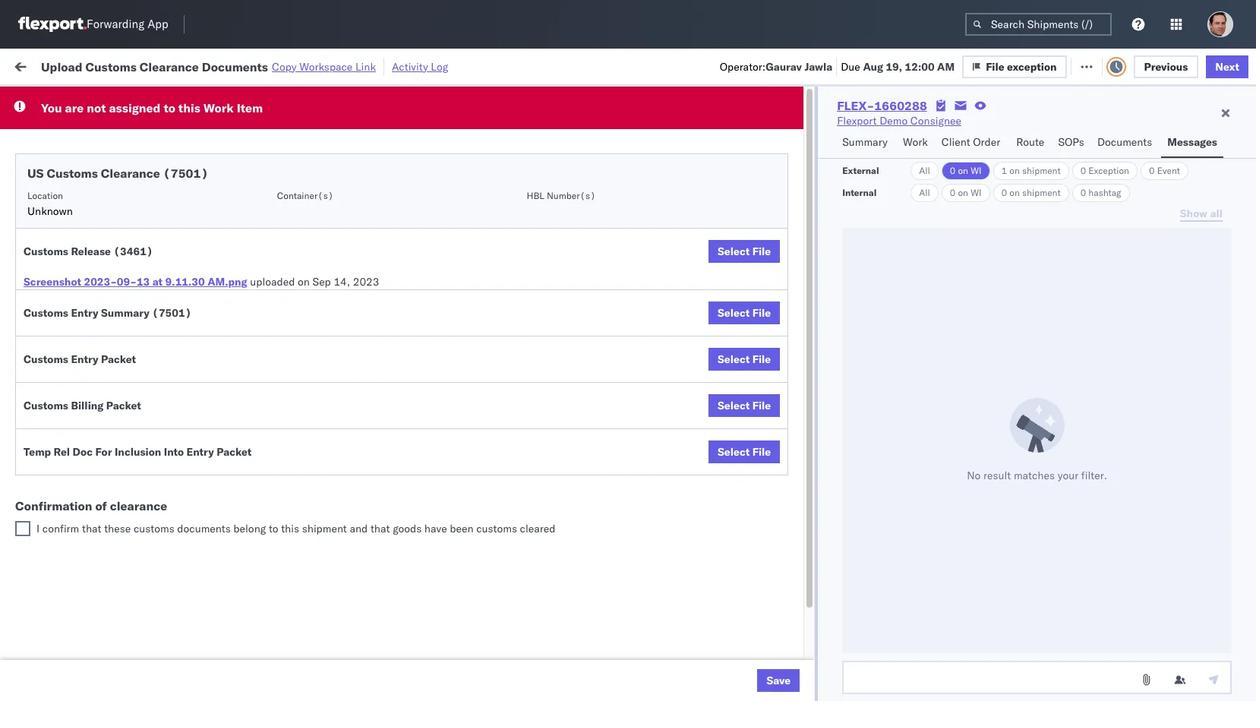 Task type: vqa. For each thing, say whether or not it's contained in the screenshot.
packet
yes



Task type: describe. For each thing, give the bounding box(es) containing it.
5 schedule pickup from los angeles, ca link from the top
[[35, 477, 216, 508]]

2023 for 5:30 pm pst, jan 30, 2023
[[354, 654, 380, 667]]

by:
[[55, 93, 70, 107]]

1 flex-2130387 from the top
[[838, 520, 917, 534]]

1 pdt, from the top
[[296, 152, 320, 166]]

flexport
[[837, 114, 877, 128]]

file for customs billing packet
[[752, 399, 771, 412]]

2 ceau7522281, from the top
[[936, 185, 1014, 199]]

1 vertical spatial no
[[967, 469, 981, 482]]

flex-1660288
[[837, 98, 927, 113]]

jan for 23,
[[315, 520, 332, 534]]

delivery for 5:30
[[83, 653, 122, 666]]

risk
[[315, 59, 332, 73]]

4 fcl from the top
[[499, 319, 518, 333]]

2023-
[[84, 275, 117, 289]]

packet for customs entry packet
[[101, 352, 136, 366]]

resize handle column header for mode
[[538, 118, 556, 701]]

appointment for 8:30 pm pst, jan 23, 2023
[[124, 519, 187, 533]]

2 integration test account - karl lagerfeld from the top
[[662, 553, 860, 567]]

schedule for schedule delivery appointment link associated with 8:30
[[35, 519, 80, 533]]

customs up customs billing packet
[[24, 352, 68, 366]]

2 pdt, from the top
[[296, 186, 320, 199]]

0 hashtag
[[1080, 187, 1121, 198]]

customs up screenshot
[[24, 245, 68, 258]]

customs left billing
[[24, 399, 68, 412]]

2 11:59 from the top
[[245, 186, 274, 199]]

billing
[[71, 399, 104, 412]]

2 1846748 from the top
[[871, 186, 917, 199]]

hashtag
[[1089, 187, 1121, 198]]

0 left exception
[[1080, 165, 1086, 176]]

pst, for 4:00
[[290, 420, 313, 433]]

clearance for upload customs clearance documents copy workspace link
[[140, 59, 199, 74]]

1 integration from the top
[[662, 520, 715, 534]]

11:59 pm pdt, nov 4, 2022 for schedule delivery appointment link related to 11:59
[[245, 152, 384, 166]]

activity log button
[[392, 58, 448, 75]]

4 account from the top
[[740, 654, 780, 667]]

(0)
[[247, 59, 267, 73]]

schedule delivery appointment link for 5:30
[[35, 652, 187, 667]]

2 schedule pickup from los angeles, ca link from the top
[[35, 210, 216, 240]]

select file button for customs entry summary (7501)
[[709, 302, 780, 324]]

abcdefg78456546 for 6:00 am pst, dec 24, 2022
[[1034, 453, 1137, 467]]

1 horizontal spatial to
[[269, 522, 278, 535]]

workspace
[[299, 60, 353, 73]]

select file button for customs billing packet
[[709, 394, 780, 417]]

zimu3048342
[[1034, 654, 1107, 667]]

schedule for 4th schedule delivery appointment link from the bottom
[[35, 252, 80, 265]]

0 down client order
[[950, 165, 956, 176]]

2 flex-1846748 from the top
[[838, 186, 917, 199]]

from for 2nd the schedule pickup from los angeles, ca link from the bottom of the page
[[118, 344, 140, 358]]

1 lhuu7894563, from the top
[[936, 386, 1014, 399]]

2 karl from the top
[[792, 553, 812, 567]]

select for temp rel doc for inclusion into entry packet
[[718, 445, 750, 459]]

1 account from the top
[[740, 520, 780, 534]]

forwarding app
[[87, 17, 168, 32]]

0 horizontal spatial work
[[166, 59, 193, 73]]

flex-1889466 for schedule pickup from los angeles, ca
[[838, 353, 917, 366]]

2 ceau7522281, hlxu6269489, hlxu8034992 from the top
[[936, 185, 1171, 199]]

3 - from the top
[[783, 620, 790, 634]]

resize handle column header for deadline
[[386, 118, 404, 701]]

11:00
[[245, 319, 274, 333]]

schedule pickup from rotterdam, netherlands button
[[35, 544, 216, 576]]

6 fcl from the top
[[499, 520, 518, 534]]

1 1846748 from the top
[[871, 152, 917, 166]]

jawla
[[805, 60, 833, 73]]

all button for internal
[[911, 184, 939, 202]]

2 horizontal spatial documents
[[1097, 135, 1152, 149]]

1 lhuu7894563, uetu5238478 from the top
[[936, 386, 1091, 399]]

work button
[[897, 128, 936, 158]]

operator:
[[720, 60, 766, 73]]

3 integration test account - karl lagerfeld from the top
[[662, 620, 860, 634]]

import
[[129, 59, 163, 73]]

resize handle column header for container numbers
[[1009, 118, 1027, 701]]

3 schedule pickup from los angeles, ca link from the top
[[35, 277, 216, 307]]

11:59 pm pdt, nov 4, 2022 for 3rd the schedule pickup from los angeles, ca link from the top of the page
[[245, 286, 384, 300]]

resize handle column header for consignee
[[788, 118, 807, 701]]

summary button
[[836, 128, 897, 158]]

numbers for container numbers
[[936, 130, 973, 141]]

0 left event
[[1149, 165, 1155, 176]]

10 resize handle column header from the left
[[1217, 118, 1236, 701]]

5 schedule pickup from los angeles, ca button from the top
[[35, 477, 216, 509]]

2 2130387 from the top
[[871, 553, 917, 567]]

Search Shipments (/) text field
[[965, 13, 1112, 36]]

message
[[205, 59, 247, 73]]

4 - from the top
[[783, 654, 790, 667]]

3 account from the top
[[740, 620, 780, 634]]

these
[[104, 522, 131, 535]]

3 4, from the top
[[345, 219, 355, 233]]

test123456 for gaurav
[[1034, 152, 1098, 166]]

4 schedule pickup from los angeles, ca from the top
[[35, 344, 205, 373]]

and
[[350, 522, 368, 535]]

shipment for 1 on shipment
[[1022, 165, 1061, 176]]

schedule for 3rd schedule delivery appointment link from the top
[[35, 385, 80, 399]]

mbl/mawb numbers
[[1034, 124, 1127, 135]]

filtered by:
[[15, 93, 70, 107]]

2 1889466 from the top
[[871, 386, 917, 400]]

11:59 for schedule delivery appointment link related to 11:59
[[245, 152, 274, 166]]

select for customs entry summary (7501)
[[718, 306, 750, 320]]

3 integration from the top
[[662, 620, 715, 634]]

3 flex-2130387 from the top
[[838, 620, 917, 634]]

inclusion
[[115, 445, 161, 459]]

progress
[[238, 94, 276, 105]]

2 that from the left
[[371, 522, 390, 535]]

1 customs from the left
[[134, 522, 174, 535]]

0 event
[[1149, 165, 1180, 176]]

schedule for schedule delivery appointment link related to 11:59
[[35, 152, 80, 165]]

external
[[842, 165, 879, 176]]

client name button
[[556, 121, 639, 136]]

3 pdt, from the top
[[296, 219, 320, 233]]

messages button
[[1161, 128, 1223, 158]]

5 flex-1846748 from the top
[[838, 286, 917, 300]]

ca for 2nd the schedule pickup from los angeles, ca link from the bottom of the page
[[35, 360, 49, 373]]

1 2130387 from the top
[[871, 520, 917, 534]]

3 schedule delivery appointment button from the top
[[35, 385, 187, 401]]

4 1846748 from the top
[[871, 253, 917, 266]]

confirm pickup from los angeles, ca button
[[35, 411, 216, 442]]

temp rel doc for inclusion into entry packet
[[24, 445, 252, 459]]

location
[[27, 190, 63, 201]]

workitem button
[[9, 121, 220, 136]]

2 schedule delivery appointment link from the top
[[35, 251, 187, 266]]

5 1846748 from the top
[[871, 286, 917, 300]]

select file for customs billing packet
[[718, 399, 771, 412]]

client name
[[564, 124, 615, 135]]

sops
[[1058, 135, 1084, 149]]

select file button for temp rel doc for inclusion into entry packet
[[709, 441, 780, 463]]

batch action button
[[1147, 54, 1246, 77]]

12:00
[[905, 60, 935, 73]]

id
[[834, 124, 843, 135]]

2 customs from the left
[[476, 522, 517, 535]]

schedule delivery appointment button for 5:30 pm pst, jan 30, 2023
[[35, 652, 187, 669]]

3 fcl from the top
[[499, 286, 518, 300]]

23, for 2022
[[338, 420, 354, 433]]

11:59 for fourth the schedule pickup from los angeles, ca link from the bottom of the page
[[245, 219, 274, 233]]

consignee inside flexport demo consignee link
[[911, 114, 962, 128]]

flex
[[814, 124, 831, 135]]

0 horizontal spatial to
[[164, 100, 175, 115]]

select file for customs release (3461)
[[718, 245, 771, 258]]

file for customs entry summary (7501)
[[752, 306, 771, 320]]

2 test123456 from the top
[[1034, 186, 1098, 199]]

2 account from the top
[[740, 553, 780, 567]]

number(s)
[[547, 190, 596, 201]]

4:00 pm pst, dec 23, 2022
[[245, 420, 383, 433]]

you are not assigned to this work item
[[41, 100, 263, 115]]

client order button
[[936, 128, 1010, 158]]

select file button for customs release (3461)
[[709, 240, 780, 263]]

activity log
[[392, 60, 448, 73]]

doc
[[73, 445, 93, 459]]

customs up location
[[47, 166, 98, 181]]

container
[[936, 118, 976, 129]]

numbers for mbl/mawb numbers
[[1090, 124, 1127, 135]]

ocean fcl for 3rd the schedule pickup from los angeles, ca link from the top of the page
[[465, 286, 518, 300]]

4 schedule pickup from los angeles, ca link from the top
[[35, 344, 216, 374]]

flexport demo consignee link
[[837, 113, 962, 128]]

schedule for 3rd the schedule pickup from los angeles, ca link from the top of the page
[[35, 278, 80, 291]]

1 - from the top
[[783, 520, 790, 534]]

actions
[[1199, 124, 1231, 135]]

2 - from the top
[[783, 553, 790, 567]]

abcdefg78456546 for 4:00 pm pst, dec 23, 2022
[[1034, 420, 1137, 433]]

uetu5238478 for 4:00 pm pst, dec 23, 2022
[[1017, 419, 1091, 433]]

uetu5238478 for 6:00 am pst, dec 24, 2022
[[1017, 453, 1091, 466]]

1 abcdefg78456546 from the top
[[1034, 386, 1137, 400]]

2 schedule delivery appointment button from the top
[[35, 251, 187, 268]]

pst, for 5:30
[[290, 654, 313, 667]]

1 vertical spatial summary
[[101, 306, 149, 320]]

4 integration test account - karl lagerfeld from the top
[[662, 654, 860, 667]]

6 flex-1846748 from the top
[[838, 319, 917, 333]]

2 schedule delivery appointment from the top
[[35, 252, 187, 265]]

my work
[[15, 55, 83, 76]]

sep
[[313, 275, 331, 289]]

select for customs billing packet
[[718, 399, 750, 412]]

2 4, from the top
[[345, 186, 355, 199]]

2 11:59 pm pdt, nov 4, 2022 from the top
[[245, 186, 384, 199]]

1 schedule pickup from los angeles, ca link from the top
[[35, 177, 216, 207]]

1893174
[[871, 486, 917, 500]]

dec for 23,
[[315, 420, 335, 433]]

name
[[590, 124, 615, 135]]

consignee inside consignee button
[[662, 124, 706, 135]]

2 lagerfeld from the top
[[815, 553, 860, 567]]

mbl/mawb numbers button
[[1027, 121, 1202, 136]]

2 vertical spatial gaurav
[[1224, 253, 1256, 266]]

4 schedule pickup from los angeles, ca button from the top
[[35, 344, 216, 376]]

schedule for 1st the schedule pickup from los angeles, ca link from the bottom
[[35, 478, 80, 492]]

your
[[1058, 469, 1079, 482]]

3 flex-1846748 from the top
[[838, 219, 917, 233]]

3 2130387 from the top
[[871, 620, 917, 634]]

los for 2nd the schedule pickup from los angeles, ca link from the bottom of the page
[[143, 344, 160, 358]]

1
[[1001, 165, 1007, 176]]

schedule delivery appointment button for 8:30 pm pst, jan 23, 2023
[[35, 518, 187, 535]]

3 lagerfeld from the top
[[815, 620, 860, 634]]

2 schedule pickup from los angeles, ca from the top
[[35, 211, 205, 240]]

1 lagerfeld from the top
[[815, 520, 860, 534]]

filtered
[[15, 93, 52, 107]]

2 appointment from the top
[[124, 252, 187, 265]]

due
[[841, 60, 860, 73]]

dec for 24,
[[316, 453, 336, 467]]

1889466 for schedule pickup from los angeles, ca
[[871, 353, 917, 366]]

from for schedule pickup from rotterdam, netherlands link
[[118, 545, 140, 559]]

1 schedule pickup from los angeles, ca button from the top
[[35, 177, 216, 208]]

6:00
[[245, 453, 268, 467]]

: for snoozed
[[353, 94, 356, 105]]

from for confirm pickup from los angeles, ca link
[[112, 411, 134, 425]]

documents for upload customs clearance documents copy workspace link
[[202, 59, 268, 74]]

exception
[[1089, 165, 1129, 176]]

4 lagerfeld from the top
[[815, 654, 860, 667]]

19,
[[886, 60, 902, 73]]

lhuu7894563, uetu5238478 for 6:00 am pst, dec 24, 2022
[[936, 453, 1091, 466]]

0 vertical spatial at
[[302, 59, 312, 73]]

mode
[[465, 124, 488, 135]]

schedule delivery appointment link for 8:30
[[35, 518, 187, 534]]

log
[[431, 60, 448, 73]]

confirmation
[[15, 498, 92, 513]]

my
[[15, 55, 39, 76]]

client order
[[942, 135, 1000, 149]]

pickup inside the confirm pickup from los angeles, ca
[[76, 411, 109, 425]]

snoozed : no
[[318, 94, 372, 105]]

flexport demo consignee
[[837, 114, 962, 128]]

all for external
[[919, 165, 930, 176]]

0 left hashtag
[[1080, 187, 1086, 198]]

hlxu6269489, for gaurav
[[1016, 152, 1094, 166]]

los for confirm pickup from los angeles, ca link
[[137, 411, 154, 425]]

2 fcl from the top
[[499, 219, 518, 233]]

for
[[95, 445, 112, 459]]

from for fourth the schedule pickup from los angeles, ca link from the bottom of the page
[[118, 211, 140, 224]]

13
[[137, 275, 150, 289]]

select file button for customs entry packet
[[709, 348, 780, 371]]

1 horizontal spatial am
[[937, 60, 955, 73]]

snooze
[[412, 124, 442, 135]]

internal
[[842, 187, 877, 198]]

187 on track
[[350, 59, 412, 73]]

location unknown
[[27, 190, 73, 218]]

hlxu6269489, for omkar
[[1016, 219, 1094, 232]]

nyku9743990
[[936, 653, 1010, 667]]

documents
[[177, 522, 231, 535]]

5 fcl from the top
[[499, 420, 518, 433]]

(3461)
[[113, 245, 153, 258]]

3 schedule delivery appointment from the top
[[35, 385, 187, 399]]

from for 3rd the schedule pickup from los angeles, ca link from the top of the page
[[118, 278, 140, 291]]

clearance
[[110, 498, 167, 513]]

1 that from the left
[[82, 522, 101, 535]]

1 vertical spatial gaurav
[[1224, 152, 1256, 166]]

2130384
[[871, 654, 917, 667]]

customs up the status
[[85, 59, 137, 74]]

1 schedule pickup from los angeles, ca from the top
[[35, 177, 205, 206]]

screenshot 2023-09-13 at 9.11.30 am.png link
[[24, 274, 247, 289]]

select for customs entry packet
[[718, 352, 750, 366]]

action
[[1203, 59, 1236, 73]]

778
[[280, 59, 300, 73]]

6 1846748 from the top
[[871, 319, 917, 333]]

2 vertical spatial packet
[[217, 445, 252, 459]]

ocean fcl for schedule delivery appointment link related to 11:59
[[465, 152, 518, 166]]

3 schedule delivery appointment link from the top
[[35, 385, 187, 400]]

hlxu8034992 for gaurav
[[1097, 152, 1171, 166]]

1 4, from the top
[[345, 152, 355, 166]]

customs inside upload customs clearance documents
[[72, 311, 115, 325]]

upload customs clearance documents
[[35, 311, 166, 340]]

0 down client order button
[[950, 187, 956, 198]]

jaehyu
[[1224, 520, 1256, 534]]

4 flex-1846748 from the top
[[838, 253, 917, 266]]

3 1846748 from the top
[[871, 219, 917, 233]]

consignee button
[[655, 121, 791, 136]]

1 uetu5238478 from the top
[[1017, 386, 1091, 399]]



Task type: locate. For each thing, give the bounding box(es) containing it.
los down workitem button
[[143, 177, 160, 191]]

shipment left and
[[302, 522, 347, 535]]

0 vertical spatial lhuu7894563, uetu5238478
[[936, 386, 1091, 399]]

select file
[[718, 245, 771, 258], [718, 306, 771, 320], [718, 352, 771, 366], [718, 399, 771, 412], [718, 445, 771, 459]]

2 all button from the top
[[911, 184, 939, 202]]

0 vertical spatial uetu5238478
[[1017, 386, 1091, 399]]

0 vertical spatial (7501)
[[163, 166, 208, 181]]

0 horizontal spatial at
[[152, 275, 163, 289]]

due aug 19, 12:00 am
[[841, 60, 955, 73]]

documents up exception
[[1097, 135, 1152, 149]]

0 vertical spatial no
[[360, 94, 372, 105]]

clearance
[[140, 59, 199, 74], [101, 166, 160, 181], [118, 311, 166, 325]]

import work button
[[123, 49, 199, 83]]

los for 3rd the schedule pickup from los angeles, ca link from the top of the page
[[143, 278, 160, 291]]

4 4, from the top
[[345, 286, 355, 300]]

: down 187
[[353, 94, 356, 105]]

no right snoozed
[[360, 94, 372, 105]]

packet down upload customs clearance documents button
[[101, 352, 136, 366]]

1 horizontal spatial summary
[[842, 135, 888, 149]]

1 horizontal spatial :
[[353, 94, 356, 105]]

1 vertical spatial uetu5238478
[[1017, 419, 1091, 433]]

work down flexport demo consignee link
[[903, 135, 928, 149]]

8,
[[344, 319, 354, 333]]

1 integration test account - karl lagerfeld from the top
[[662, 520, 860, 534]]

4 1889466 from the top
[[871, 453, 917, 467]]

(7501) for us customs clearance (7501)
[[163, 166, 208, 181]]

0 horizontal spatial that
[[82, 522, 101, 535]]

temp
[[24, 445, 51, 459]]

hlxu6269489, down 0 on shipment on the top right
[[1016, 219, 1094, 232]]

2 ocean fcl from the top
[[465, 219, 518, 233]]

2 vertical spatial ceau7522281,
[[936, 219, 1014, 232]]

(7501)
[[163, 166, 208, 181], [152, 306, 192, 320]]

2130387 up '2130384'
[[871, 620, 917, 634]]

no left result
[[967, 469, 981, 482]]

schedule
[[35, 152, 80, 165], [35, 177, 80, 191], [35, 211, 80, 224], [35, 252, 80, 265], [35, 278, 80, 291], [35, 344, 80, 358], [35, 385, 80, 399], [35, 478, 80, 492], [35, 519, 80, 533], [35, 545, 80, 559], [35, 653, 80, 666]]

file for customs entry packet
[[752, 352, 771, 366]]

summary inside button
[[842, 135, 888, 149]]

entry for packet
[[71, 352, 98, 366]]

pickup
[[83, 177, 115, 191], [83, 211, 115, 224], [83, 278, 115, 291], [83, 344, 115, 358], [76, 411, 109, 425], [83, 478, 115, 492], [83, 545, 115, 559]]

clearance down 13
[[118, 311, 166, 325]]

3 abcdefg78456546 from the top
[[1034, 453, 1137, 467]]

1846748
[[871, 152, 917, 166], [871, 186, 917, 199], [871, 219, 917, 233], [871, 253, 917, 266], [871, 286, 917, 300], [871, 319, 917, 333]]

forwarding
[[87, 17, 145, 32]]

1 vertical spatial hlxu6269489,
[[1016, 185, 1094, 199]]

2 hlxu8034992 from the top
[[1097, 185, 1171, 199]]

6 ocean fcl from the top
[[465, 520, 518, 534]]

all button for external
[[911, 162, 939, 180]]

test123456 down 1 on shipment
[[1034, 186, 1098, 199]]

customs down screenshot
[[24, 306, 68, 320]]

1 horizontal spatial no
[[967, 469, 981, 482]]

1 vertical spatial clearance
[[101, 166, 160, 181]]

2 abcdefg78456546 from the top
[[1034, 420, 1137, 433]]

flex-2130387 up flex-1662119
[[838, 553, 917, 567]]

4,
[[345, 152, 355, 166], [345, 186, 355, 199], [345, 219, 355, 233], [345, 286, 355, 300]]

import work
[[129, 59, 193, 73]]

2 vertical spatial hlxu8034992
[[1097, 219, 1171, 232]]

3 hlxu6269489, from the top
[[1016, 219, 1094, 232]]

client down container
[[942, 135, 970, 149]]

3 select file button from the top
[[709, 348, 780, 371]]

2 vertical spatial lhuu7894563,
[[936, 453, 1014, 466]]

delivery for 11:59
[[83, 152, 122, 165]]

1 horizontal spatial this
[[281, 522, 299, 535]]

4 integration from the top
[[662, 654, 715, 667]]

0 vertical spatial jan
[[315, 520, 332, 534]]

shipment down 1 on shipment
[[1022, 187, 1061, 198]]

1 on shipment
[[1001, 165, 1061, 176]]

flex-2130384 button
[[814, 650, 920, 671], [814, 650, 920, 671]]

los for fourth the schedule pickup from los angeles, ca link from the bottom of the page
[[143, 211, 160, 224]]

matches
[[1014, 469, 1055, 482]]

2023 for 8:30 pm pst, jan 23, 2023
[[354, 520, 380, 534]]

1889466
[[871, 353, 917, 366], [871, 386, 917, 400], [871, 420, 917, 433], [871, 453, 917, 467]]

1 horizontal spatial client
[[942, 135, 970, 149]]

status : ready for work, blocked, in progress
[[83, 94, 276, 105]]

1 vertical spatial 2023
[[354, 520, 380, 534]]

ceau7522281, for gaurav
[[936, 152, 1014, 166]]

next button
[[1206, 55, 1249, 78]]

2 select from the top
[[718, 306, 750, 320]]

11:59 down deadline
[[245, 152, 274, 166]]

los inside the confirm pickup from los angeles, ca
[[137, 411, 154, 425]]

ca for 3rd the schedule pickup from los angeles, ca link from the top of the page
[[35, 293, 49, 306]]

0 vertical spatial am
[[937, 60, 955, 73]]

schedule delivery appointment for 5:30 pm pst, jan 30, 2023
[[35, 653, 187, 666]]

los for first the schedule pickup from los angeles, ca link from the top
[[143, 177, 160, 191]]

1 vertical spatial all button
[[911, 184, 939, 202]]

pst,
[[296, 319, 319, 333], [290, 420, 313, 433], [290, 453, 314, 467], [290, 520, 313, 534], [290, 654, 313, 667]]

customs down 2023-
[[72, 311, 115, 325]]

1 horizontal spatial work
[[203, 100, 234, 115]]

summary down flexport
[[842, 135, 888, 149]]

4 select file from the top
[[718, 399, 771, 412]]

3 11:59 from the top
[[245, 219, 274, 233]]

2 lhuu7894563, from the top
[[936, 419, 1014, 433]]

4, up 14,
[[345, 219, 355, 233]]

0 horizontal spatial numbers
[[936, 130, 973, 141]]

4 select from the top
[[718, 399, 750, 412]]

1 vertical spatial shipment
[[1022, 187, 1061, 198]]

0 vertical spatial shipment
[[1022, 165, 1061, 176]]

2 vertical spatial work
[[903, 135, 928, 149]]

order
[[973, 135, 1000, 149]]

ceau7522281, for omkar
[[936, 219, 1014, 232]]

schedule for first the schedule pickup from los angeles, ca link from the top
[[35, 177, 80, 191]]

schedule inside schedule pickup from rotterdam, netherlands
[[35, 545, 80, 559]]

ca up i
[[35, 493, 49, 507]]

upload for upload customs clearance documents copy workspace link
[[41, 59, 82, 74]]

ceau7522281, hlxu6269489, hlxu8034992 for gaurav
[[936, 152, 1171, 166]]

1 all button from the top
[[911, 162, 939, 180]]

mbl/mawb
[[1034, 124, 1087, 135]]

angeles,
[[163, 177, 205, 191], [163, 211, 205, 224], [163, 278, 205, 291], [163, 344, 205, 358], [157, 411, 199, 425], [163, 478, 205, 492]]

select file for customs entry packet
[[718, 352, 771, 366]]

2 jan from the top
[[315, 654, 332, 667]]

packet down 4:00
[[217, 445, 252, 459]]

0 vertical spatial documents
[[202, 59, 268, 74]]

ready
[[117, 94, 144, 105]]

2 schedule from the top
[[35, 177, 80, 191]]

bosch ocean test
[[564, 152, 650, 166], [662, 152, 749, 166], [564, 186, 650, 199], [564, 219, 650, 233], [662, 219, 749, 233], [662, 253, 749, 266], [564, 286, 650, 300], [662, 286, 749, 300], [564, 319, 650, 333], [662, 319, 749, 333], [662, 353, 749, 366], [662, 386, 749, 400], [564, 420, 650, 433], [662, 420, 749, 433], [662, 453, 749, 467]]

assigned
[[109, 100, 161, 115]]

client left name
[[564, 124, 588, 135]]

3 schedule pickup from los angeles, ca button from the top
[[35, 277, 216, 309]]

4 schedule delivery appointment link from the top
[[35, 518, 187, 534]]

from inside the confirm pickup from los angeles, ca
[[112, 411, 134, 425]]

0 vertical spatial dec
[[315, 420, 335, 433]]

0 vertical spatial abcdefg78456546
[[1034, 386, 1137, 400]]

ceau7522281, hlxu6269489, hlxu8034992
[[936, 152, 1171, 166], [936, 185, 1171, 199], [936, 219, 1171, 232]]

None text field
[[842, 661, 1232, 694]]

angeles, inside the confirm pickup from los angeles, ca
[[157, 411, 199, 425]]

4, down deadline button
[[345, 152, 355, 166]]

ceau7522281,
[[936, 152, 1014, 166], [936, 185, 1014, 199], [936, 219, 1014, 232]]

upload customs clearance documents copy workspace link
[[41, 59, 376, 74]]

confirm inside 'link'
[[35, 452, 74, 466]]

2 vertical spatial hlxu6269489,
[[1016, 219, 1094, 232]]

confirm inside the confirm pickup from los angeles, ca
[[35, 411, 74, 425]]

2130387 down 1893174 in the bottom of the page
[[871, 520, 917, 534]]

am right '6:00'
[[270, 453, 288, 467]]

5 schedule delivery appointment from the top
[[35, 653, 187, 666]]

2 wi from the top
[[971, 187, 982, 198]]

1 vertical spatial entry
[[71, 352, 98, 366]]

at right 13
[[152, 275, 163, 289]]

confirm
[[35, 411, 74, 425], [35, 452, 74, 466]]

ceau7522281, hlxu6269489, hlxu8034992 down 0 on shipment on the top right
[[936, 219, 1171, 232]]

10 schedule from the top
[[35, 545, 80, 559]]

omkar
[[1224, 219, 1256, 233], [1224, 420, 1256, 433]]

1 fcl from the top
[[499, 152, 518, 166]]

ca down screenshot
[[35, 293, 49, 306]]

work left item
[[203, 100, 234, 115]]

4 pdt, from the top
[[296, 286, 320, 300]]

in
[[227, 94, 236, 105]]

2 : from the left
[[353, 94, 356, 105]]

3 select from the top
[[718, 352, 750, 366]]

pst, for 11:00
[[296, 319, 319, 333]]

container numbers
[[936, 118, 976, 141]]

account
[[740, 520, 780, 534], [740, 553, 780, 567], [740, 620, 780, 634], [740, 654, 780, 667]]

flexport. image
[[18, 17, 87, 32]]

from for first the schedule pickup from los angeles, ca link from the top
[[118, 177, 140, 191]]

schedule delivery appointment link
[[35, 151, 187, 166], [35, 251, 187, 266], [35, 385, 187, 400], [35, 518, 187, 534], [35, 652, 187, 667]]

2 lhuu7894563, uetu5238478 from the top
[[936, 419, 1091, 433]]

4 11:59 pm pdt, nov 4, 2022 from the top
[[245, 286, 384, 300]]

jan left and
[[315, 520, 332, 534]]

los right 09-
[[143, 278, 160, 291]]

confirm delivery button
[[35, 452, 116, 468]]

3 ca from the top
[[35, 293, 49, 306]]

1 schedule delivery appointment link from the top
[[35, 151, 187, 166]]

select for customs release (3461)
[[718, 245, 750, 258]]

los down upload customs clearance documents button
[[143, 344, 160, 358]]

5 schedule pickup from los angeles, ca from the top
[[35, 478, 205, 507]]

2 0 on wi from the top
[[950, 187, 982, 198]]

0 vertical spatial ceau7522281, hlxu6269489, hlxu8034992
[[936, 152, 1171, 166]]

confirm delivery link
[[35, 452, 116, 467]]

flex-1662119
[[838, 587, 917, 600]]

upload customs clearance documents button
[[35, 310, 216, 342]]

result
[[984, 469, 1011, 482]]

wi for 1
[[971, 165, 982, 176]]

1 vertical spatial (7501)
[[152, 306, 192, 320]]

from inside schedule pickup from rotterdam, netherlands
[[118, 545, 140, 559]]

11:59 pm pdt, nov 4, 2022
[[245, 152, 384, 166], [245, 186, 384, 199], [245, 219, 384, 233], [245, 286, 384, 300]]

summary down 09-
[[101, 306, 149, 320]]

1 flex-1846748 from the top
[[838, 152, 917, 166]]

1 11:59 from the top
[[245, 152, 274, 166]]

from right 2023-
[[118, 278, 140, 291]]

: right not
[[110, 94, 113, 105]]

confirm for confirm delivery
[[35, 452, 74, 466]]

client for client order
[[942, 135, 970, 149]]

lhuu7894563, uetu5238478 for 4:00 pm pst, dec 23, 2022
[[936, 419, 1091, 433]]

5 schedule from the top
[[35, 278, 80, 291]]

11:59 up 11:00
[[245, 286, 274, 300]]

los
[[143, 177, 160, 191], [143, 211, 160, 224], [143, 278, 160, 291], [143, 344, 160, 358], [137, 411, 154, 425], [143, 478, 160, 492]]

not
[[87, 100, 106, 115]]

5 schedule delivery appointment button from the top
[[35, 652, 187, 669]]

ca inside the confirm pickup from los angeles, ca
[[35, 426, 49, 440]]

shipment for 0 on shipment
[[1022, 187, 1061, 198]]

entry down 2023-
[[71, 306, 98, 320]]

5 select file from the top
[[718, 445, 771, 459]]

0 vertical spatial confirm
[[35, 411, 74, 425]]

shipment
[[1022, 165, 1061, 176], [1022, 187, 1061, 198], [302, 522, 347, 535]]

3 schedule pickup from los angeles, ca from the top
[[35, 278, 205, 306]]

0 down 1
[[1001, 187, 1007, 198]]

0 horizontal spatial no
[[360, 94, 372, 105]]

(7501) down 9.11.30
[[152, 306, 192, 320]]

3 appointment from the top
[[124, 385, 187, 399]]

resize handle column header
[[217, 118, 235, 701], [386, 118, 404, 701], [439, 118, 457, 701], [538, 118, 556, 701], [636, 118, 655, 701], [788, 118, 807, 701], [910, 118, 928, 701], [1009, 118, 1027, 701], [1198, 118, 1217, 701], [1217, 118, 1236, 701]]

hlxu8034992 down mbl/mawb numbers button in the right of the page
[[1097, 152, 1171, 166]]

5 select file button from the top
[[709, 441, 780, 463]]

2 vertical spatial abcdefg78456546
[[1034, 453, 1137, 467]]

dec up 6:00 am pst, dec 24, 2022
[[315, 420, 335, 433]]

0 vertical spatial 2023
[[353, 275, 379, 289]]

1 11:59 pm pdt, nov 4, 2022 from the top
[[245, 152, 384, 166]]

30,
[[335, 654, 351, 667]]

0 vertical spatial clearance
[[140, 59, 199, 74]]

file for temp rel doc for inclusion into entry packet
[[752, 445, 771, 459]]

customs
[[134, 522, 174, 535], [476, 522, 517, 535]]

delivery for 6:00
[[76, 452, 116, 466]]

to right for
[[164, 100, 175, 115]]

4 resize handle column header from the left
[[538, 118, 556, 701]]

0 vertical spatial all
[[919, 165, 930, 176]]

client
[[564, 124, 588, 135], [942, 135, 970, 149]]

11 schedule from the top
[[35, 653, 80, 666]]

1 test123456 from the top
[[1034, 152, 1098, 166]]

(7501) for customs entry summary (7501)
[[152, 306, 192, 320]]

shipment up 0 on shipment on the top right
[[1022, 165, 1061, 176]]

select file button
[[709, 240, 780, 263], [709, 302, 780, 324], [709, 348, 780, 371], [709, 394, 780, 417], [709, 441, 780, 463]]

4 flex-1889466 from the top
[[838, 453, 917, 467]]

23, for 2023
[[335, 520, 351, 534]]

jan for 30,
[[315, 654, 332, 667]]

1 vertical spatial upload
[[35, 311, 69, 325]]

lhuu7894563, for 6:00 am pst, dec 24, 2022
[[936, 453, 1014, 466]]

2 flex-1889466 from the top
[[838, 386, 917, 400]]

0 vertical spatial ceau7522281,
[[936, 152, 1014, 166]]

resize handle column header for flex id
[[910, 118, 928, 701]]

0
[[950, 165, 956, 176], [1080, 165, 1086, 176], [1149, 165, 1155, 176], [950, 187, 956, 198], [1001, 187, 1007, 198], [1080, 187, 1086, 198]]

0 vertical spatial this
[[178, 100, 200, 115]]

4 ocean fcl from the top
[[465, 319, 518, 333]]

from down upload customs clearance documents button
[[118, 344, 140, 358]]

appointment
[[124, 152, 187, 165], [124, 252, 187, 265], [124, 385, 187, 399], [124, 519, 187, 533], [124, 653, 187, 666]]

hlxu8034992 down exception
[[1097, 185, 1171, 199]]

1 jan from the top
[[315, 520, 332, 534]]

0 on wi for 1
[[950, 165, 982, 176]]

0 vertical spatial to
[[164, 100, 175, 115]]

dec left 24,
[[316, 453, 336, 467]]

0 on wi for 0
[[950, 187, 982, 198]]

appointment for 5:30 pm pst, jan 30, 2023
[[124, 653, 187, 666]]

6 schedule from the top
[[35, 344, 80, 358]]

select file for customs entry summary (7501)
[[718, 306, 771, 320]]

1 vertical spatial 2130387
[[871, 553, 917, 567]]

2 schedule pickup from los angeles, ca button from the top
[[35, 210, 216, 242]]

1 resize handle column header from the left
[[217, 118, 235, 701]]

upload up the by:
[[41, 59, 82, 74]]

hlxu8034992 for omkar
[[1097, 219, 1171, 232]]

flex-1889466 button
[[814, 349, 920, 370], [814, 349, 920, 370], [814, 382, 920, 404], [814, 382, 920, 404], [814, 416, 920, 437], [814, 416, 920, 437], [814, 449, 920, 471], [814, 449, 920, 471]]

wi for 0
[[971, 187, 982, 198]]

upload inside upload customs clearance documents
[[35, 311, 69, 325]]

23, up 24,
[[338, 420, 354, 433]]

2023 left goods
[[354, 520, 380, 534]]

delivery for 8:30
[[83, 519, 122, 533]]

this right 8:30
[[281, 522, 299, 535]]

2130387 up 1662119
[[871, 553, 917, 567]]

1 flex-1889466 from the top
[[838, 353, 917, 366]]

schedule delivery appointment for 8:30 pm pst, jan 23, 2023
[[35, 519, 187, 533]]

0 horizontal spatial documents
[[35, 326, 90, 340]]

1 vertical spatial dec
[[316, 453, 336, 467]]

pst, up 6:00 am pst, dec 24, 2022
[[290, 420, 313, 433]]

numbers down container
[[936, 130, 973, 141]]

(7501) down you are not assigned to this work item
[[163, 166, 208, 181]]

0 vertical spatial hlxu6269489,
[[1016, 152, 1094, 166]]

upload
[[41, 59, 82, 74], [35, 311, 69, 325]]

2 flex-2130387 from the top
[[838, 553, 917, 567]]

ca for fourth the schedule pickup from los angeles, ca link from the bottom of the page
[[35, 226, 49, 240]]

0 horizontal spatial this
[[178, 100, 200, 115]]

0 vertical spatial lhuu7894563,
[[936, 386, 1014, 399]]

consignee
[[911, 114, 962, 128], [662, 124, 706, 135]]

route
[[1016, 135, 1045, 149]]

2 resize handle column header from the left
[[386, 118, 404, 701]]

ca down unknown
[[35, 226, 49, 240]]

belong
[[233, 522, 266, 535]]

1 vertical spatial work
[[203, 100, 234, 115]]

documents inside upload customs clearance documents
[[35, 326, 90, 340]]

2 select file button from the top
[[709, 302, 780, 324]]

jan left the 30,
[[315, 654, 332, 667]]

lhuu7894563, for 4:00 pm pst, dec 23, 2022
[[936, 419, 1014, 433]]

numbers inside "container numbers"
[[936, 130, 973, 141]]

0 horizontal spatial :
[[110, 94, 113, 105]]

1 vertical spatial all
[[919, 187, 930, 198]]

clearance for upload customs clearance documents
[[118, 311, 166, 325]]

2130387
[[871, 520, 917, 534], [871, 553, 917, 567], [871, 620, 917, 634]]

file exception
[[996, 59, 1067, 73], [986, 60, 1057, 73]]

1 vertical spatial omkar
[[1224, 420, 1256, 433]]

1 : from the left
[[110, 94, 113, 105]]

1 vertical spatial 23,
[[335, 520, 351, 534]]

batch action
[[1170, 59, 1236, 73]]

0 horizontal spatial am
[[270, 453, 288, 467]]

4, right container(s)
[[345, 186, 355, 199]]

upload for upload customs clearance documents
[[35, 311, 69, 325]]

2023 right 14,
[[353, 275, 379, 289]]

los up the "(3461)" in the top left of the page
[[143, 211, 160, 224]]

2023 right the 30,
[[354, 654, 380, 667]]

11:59 up uploaded
[[245, 219, 274, 233]]

gaurav
[[766, 60, 802, 73], [1224, 152, 1256, 166], [1224, 253, 1256, 266]]

pst, right 8:30
[[290, 520, 313, 534]]

flex-1662119 button
[[814, 583, 920, 604], [814, 583, 920, 604]]

2 vertical spatial entry
[[187, 445, 214, 459]]

3 11:59 pm pdt, nov 4, 2022 from the top
[[245, 219, 384, 233]]

wi
[[971, 165, 982, 176], [971, 187, 982, 198]]

flex-2130387 down flex-1662119
[[838, 620, 917, 634]]

from up temp rel doc for inclusion into entry packet
[[112, 411, 134, 425]]

2 vertical spatial ceau7522281, hlxu6269489, hlxu8034992
[[936, 219, 1171, 232]]

1 omkar from the top
[[1224, 219, 1256, 233]]

customs down clearance
[[134, 522, 174, 535]]

0 vertical spatial 2130387
[[871, 520, 917, 534]]

1 vertical spatial flex-2130387
[[838, 553, 917, 567]]

ca for confirm pickup from los angeles, ca link
[[35, 426, 49, 440]]

schedule for fourth the schedule pickup from los angeles, ca link from the bottom of the page
[[35, 211, 80, 224]]

0 horizontal spatial consignee
[[662, 124, 706, 135]]

1 vertical spatial this
[[281, 522, 299, 535]]

ocean fcl for 5:30's schedule delivery appointment link
[[465, 654, 518, 667]]

0 vertical spatial 0 on wi
[[950, 165, 982, 176]]

to right 8:30
[[269, 522, 278, 535]]

pst, down 4:00 pm pst, dec 23, 2022
[[290, 453, 314, 467]]

1 ca from the top
[[35, 193, 49, 206]]

lagerfeld left '2130384'
[[815, 654, 860, 667]]

1 vertical spatial ceau7522281,
[[936, 185, 1014, 199]]

all for internal
[[919, 187, 930, 198]]

1 vertical spatial wi
[[971, 187, 982, 198]]

1 vertical spatial at
[[152, 275, 163, 289]]

ca up temp
[[35, 426, 49, 440]]

confirm for confirm pickup from los angeles, ca
[[35, 411, 74, 425]]

0 vertical spatial all button
[[911, 162, 939, 180]]

1 vertical spatial packet
[[106, 399, 141, 412]]

1 horizontal spatial documents
[[202, 59, 268, 74]]

upload customs clearance documents link
[[35, 310, 216, 341]]

clearance inside upload customs clearance documents
[[118, 311, 166, 325]]

work right import
[[166, 59, 193, 73]]

2 vertical spatial 2023
[[354, 654, 380, 667]]

1 appointment from the top
[[124, 152, 187, 165]]

flex-1889466 for confirm pickup from los angeles, ca
[[838, 420, 917, 433]]

2 hlxu6269489, from the top
[[1016, 185, 1094, 199]]

0 vertical spatial 23,
[[338, 420, 354, 433]]

1 ocean fcl from the top
[[465, 152, 518, 166]]

None checkbox
[[15, 521, 30, 536]]

on
[[372, 59, 385, 73], [958, 165, 968, 176], [1010, 165, 1020, 176], [958, 187, 968, 198], [1010, 187, 1020, 198], [298, 275, 310, 289]]

1 vertical spatial documents
[[1097, 135, 1152, 149]]

pst, left the 30,
[[290, 654, 313, 667]]

0 vertical spatial packet
[[101, 352, 136, 366]]

entry right into
[[187, 445, 214, 459]]

am right the 12:00
[[937, 60, 955, 73]]

5 schedule delivery appointment link from the top
[[35, 652, 187, 667]]

11:59 pm pdt, nov 4, 2022 for fourth the schedule pickup from los angeles, ca link from the bottom of the page
[[245, 219, 384, 233]]

11:59 left container(s)
[[245, 186, 274, 199]]

0 vertical spatial omkar
[[1224, 219, 1256, 233]]

1 horizontal spatial that
[[371, 522, 390, 535]]

goods
[[393, 522, 422, 535]]

2 integration from the top
[[662, 553, 715, 567]]

ocean fcl for confirm pickup from los angeles, ca link
[[465, 420, 518, 433]]

3 uetu5238478 from the top
[[1017, 453, 1091, 466]]

1 1889466 from the top
[[871, 353, 917, 366]]

lagerfeld down flex-1662119
[[815, 620, 860, 634]]

0 vertical spatial upload
[[41, 59, 82, 74]]

entry for summary
[[71, 306, 98, 320]]

from up the "(3461)" in the top left of the page
[[118, 211, 140, 224]]

clearance up work,
[[140, 59, 199, 74]]

test123456 for omkar
[[1034, 219, 1098, 233]]

from for 1st the schedule pickup from los angeles, ca link from the bottom
[[118, 478, 140, 492]]

select file for temp rel doc for inclusion into entry packet
[[718, 445, 771, 459]]

been
[[450, 522, 474, 535]]

delivery inside 'link'
[[76, 452, 116, 466]]

event
[[1157, 165, 1180, 176]]

0 vertical spatial entry
[[71, 306, 98, 320]]

2 vertical spatial 2130387
[[871, 620, 917, 634]]

numbers
[[1090, 124, 1127, 135], [936, 130, 973, 141]]

4 11:59 from the top
[[245, 286, 274, 300]]

no result matches your filter.
[[967, 469, 1107, 482]]

3 resize handle column header from the left
[[439, 118, 457, 701]]

flex-1846748
[[838, 152, 917, 166], [838, 186, 917, 199], [838, 219, 917, 233], [838, 253, 917, 266], [838, 286, 917, 300], [838, 319, 917, 333]]

2 vertical spatial clearance
[[118, 311, 166, 325]]

3 karl from the top
[[792, 620, 812, 634]]

0 vertical spatial wi
[[971, 165, 982, 176]]

lagerfeld up flex-1662119
[[815, 553, 860, 567]]

0 vertical spatial work
[[166, 59, 193, 73]]

resize handle column header for mbl/mawb numbers
[[1198, 118, 1217, 701]]

us customs clearance (7501)
[[27, 166, 208, 181]]

los for 1st the schedule pickup from los angeles, ca link from the bottom
[[143, 478, 160, 492]]

1 karl from the top
[[792, 520, 812, 534]]

ca
[[35, 193, 49, 206], [35, 226, 49, 240], [35, 293, 49, 306], [35, 360, 49, 373], [35, 426, 49, 440], [35, 493, 49, 507]]

4 schedule delivery appointment from the top
[[35, 519, 187, 533]]

container numbers button
[[928, 115, 1012, 142]]

7 ocean fcl from the top
[[465, 654, 518, 667]]

pm
[[277, 152, 293, 166], [277, 186, 293, 199], [277, 219, 293, 233], [277, 286, 293, 300], [277, 319, 293, 333], [270, 420, 287, 433], [270, 520, 287, 534], [270, 654, 287, 667]]

9 resize handle column header from the left
[[1198, 118, 1217, 701]]

hlxu6269489, down 1 on shipment
[[1016, 185, 1094, 199]]

2 uetu5238478 from the top
[[1017, 419, 1091, 433]]

client inside button
[[942, 135, 970, 149]]

confirm pickup from los angeles, ca link
[[35, 411, 216, 441]]

1 horizontal spatial customs
[[476, 522, 517, 535]]

los up clearance
[[143, 478, 160, 492]]

1889466 for confirm pickup from los angeles, ca
[[871, 420, 917, 433]]

1 ceau7522281, hlxu6269489, hlxu8034992 from the top
[[936, 152, 1171, 166]]

documents up in
[[202, 59, 268, 74]]

ocean fcl for schedule delivery appointment link associated with 8:30
[[465, 520, 518, 534]]

appointment for 11:59 pm pdt, nov 4, 2022
[[124, 152, 187, 165]]

1 vertical spatial am
[[270, 453, 288, 467]]

0 vertical spatial gaurav
[[766, 60, 802, 73]]

flex-1889466
[[838, 353, 917, 366], [838, 386, 917, 400], [838, 420, 917, 433], [838, 453, 917, 467]]

1 vertical spatial abcdefg78456546
[[1034, 420, 1137, 433]]

los up the inclusion
[[137, 411, 154, 425]]

flex-2130387 down flex-1893174
[[838, 520, 917, 534]]

1 0 on wi from the top
[[950, 165, 982, 176]]

7 fcl from the top
[[499, 654, 518, 667]]

flex-1889466 for confirm delivery
[[838, 453, 917, 467]]

2 vertical spatial shipment
[[302, 522, 347, 535]]

test123456 down 0 hashtag at the top of page
[[1034, 219, 1098, 233]]

clearance for us customs clearance (7501)
[[101, 166, 160, 181]]

Search Work text field
[[745, 54, 910, 77]]

4 appointment from the top
[[124, 519, 187, 533]]

this right for
[[178, 100, 200, 115]]

1 horizontal spatial at
[[302, 59, 312, 73]]

2 vertical spatial uetu5238478
[[1017, 453, 1091, 466]]

2 vertical spatial flex-2130387
[[838, 620, 917, 634]]

numbers inside mbl/mawb numbers button
[[1090, 124, 1127, 135]]

entry down upload customs clearance documents
[[71, 352, 98, 366]]

uetu5238478
[[1017, 386, 1091, 399], [1017, 419, 1091, 433], [1017, 453, 1091, 466]]

2 all from the top
[[919, 187, 930, 198]]

flex id button
[[807, 121, 913, 136]]

hlxu8034992 down hashtag
[[1097, 219, 1171, 232]]

schedule for schedule pickup from rotterdam, netherlands link
[[35, 545, 80, 559]]

flex-
[[837, 98, 874, 113], [838, 152, 871, 166], [838, 186, 871, 199], [838, 219, 871, 233], [838, 253, 871, 266], [838, 286, 871, 300], [838, 319, 871, 333], [838, 353, 871, 366], [838, 386, 871, 400], [838, 420, 871, 433], [838, 453, 871, 467], [838, 486, 871, 500], [838, 520, 871, 534], [838, 553, 871, 567], [838, 587, 871, 600], [838, 620, 871, 634], [838, 654, 871, 667]]

packet right billing
[[106, 399, 141, 412]]

ca for first the schedule pickup from los angeles, ca link from the top
[[35, 193, 49, 206]]

pst, for 6:00
[[290, 453, 314, 467]]

4 karl from the top
[[792, 654, 812, 667]]

11:59 for 3rd the schedule pickup from los angeles, ca link from the top of the page
[[245, 286, 274, 300]]

operator: gaurav jawla
[[720, 60, 833, 73]]

schedule delivery appointment button for 11:59 pm pdt, nov 4, 2022
[[35, 151, 187, 167]]

from down workitem button
[[118, 177, 140, 191]]

5 ca from the top
[[35, 426, 49, 440]]

file for customs release (3461)
[[752, 245, 771, 258]]

2 vertical spatial lhuu7894563, uetu5238478
[[936, 453, 1091, 466]]

ca down "us"
[[35, 193, 49, 206]]

that right and
[[371, 522, 390, 535]]

client inside button
[[564, 124, 588, 135]]

track
[[387, 59, 412, 73]]

that
[[82, 522, 101, 535], [371, 522, 390, 535]]

1 vertical spatial 0 on wi
[[950, 187, 982, 198]]

numbers right sops
[[1090, 124, 1127, 135]]

cleared
[[520, 522, 556, 535]]

pickup inside schedule pickup from rotterdam, netherlands
[[83, 545, 115, 559]]

ca for 1st the schedule pickup from los angeles, ca link from the bottom
[[35, 493, 49, 507]]

3 ceau7522281, from the top
[[936, 219, 1014, 232]]

1 horizontal spatial consignee
[[911, 114, 962, 128]]



